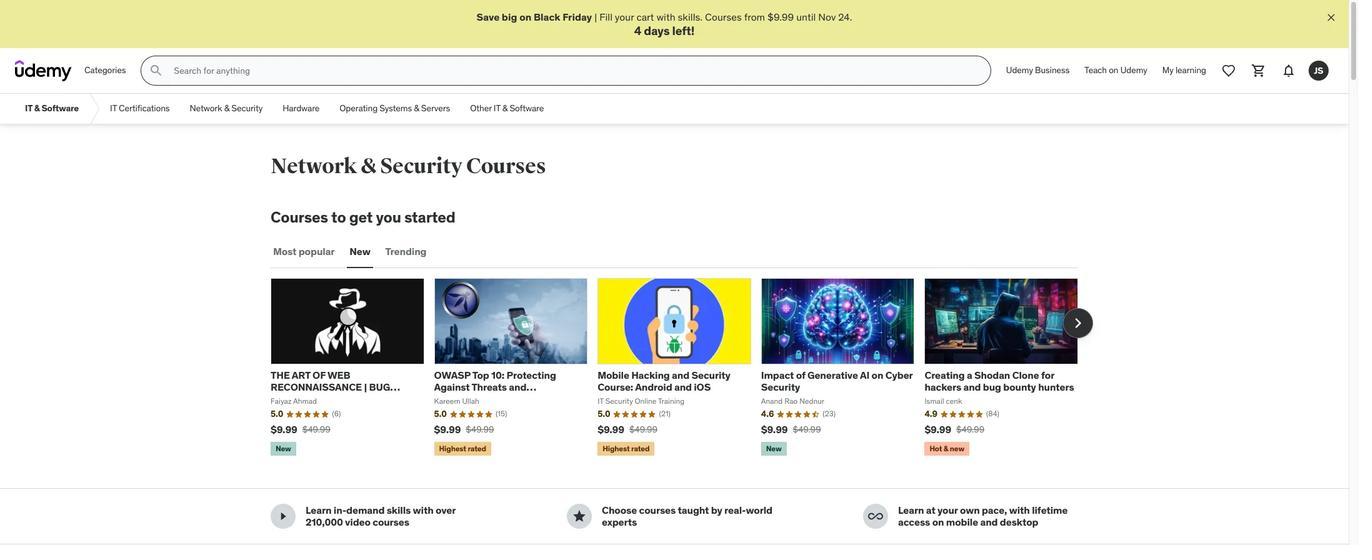 Task type: locate. For each thing, give the bounding box(es) containing it.
1 horizontal spatial udemy
[[1120, 65, 1147, 76]]

notifications image
[[1281, 63, 1296, 78]]

0 horizontal spatial with
[[413, 504, 434, 516]]

security left 'generative'
[[761, 381, 800, 393]]

mobile
[[946, 516, 978, 528]]

operating systems & servers link
[[330, 94, 460, 124]]

1 horizontal spatial it
[[110, 103, 117, 114]]

| left bug
[[364, 381, 367, 393]]

next image
[[1068, 313, 1088, 333]]

your right at in the bottom of the page
[[938, 504, 958, 516]]

it right other
[[494, 103, 500, 114]]

with
[[657, 11, 675, 23], [413, 504, 434, 516], [1009, 504, 1030, 516]]

learn left at in the bottom of the page
[[898, 504, 924, 516]]

udemy business
[[1006, 65, 1070, 76]]

courses down other it & software link
[[466, 153, 546, 179]]

security right android
[[692, 369, 731, 381]]

network up "to" at the top left
[[271, 153, 357, 179]]

courses left 'taught'
[[639, 504, 676, 516]]

0 horizontal spatial courses
[[271, 208, 328, 227]]

certifications
[[119, 103, 170, 114]]

days
[[644, 23, 670, 38]]

2 medium image from the left
[[868, 509, 883, 524]]

security
[[231, 103, 263, 114], [380, 153, 462, 179], [692, 369, 731, 381], [761, 381, 800, 393]]

vulnerabilities
[[434, 393, 501, 405]]

0 vertical spatial your
[[615, 11, 634, 23]]

2 horizontal spatial it
[[494, 103, 500, 114]]

on right ai
[[872, 369, 883, 381]]

learn left in-
[[306, 504, 332, 516]]

other it & software
[[470, 103, 544, 114]]

the art of web reconnaissance | bug bounty | ethical hacking
[[271, 369, 406, 405]]

with left over
[[413, 504, 434, 516]]

1 horizontal spatial with
[[657, 11, 675, 23]]

on
[[519, 11, 531, 23], [1109, 65, 1118, 76], [872, 369, 883, 381], [932, 516, 944, 528]]

| right bounty
[[313, 393, 316, 405]]

udemy left my
[[1120, 65, 1147, 76]]

software right other
[[510, 103, 544, 114]]

learn for learn in-demand skills with over 210,000 video courses
[[306, 504, 332, 516]]

lifetime
[[1032, 504, 1068, 516]]

network right the certifications
[[190, 103, 222, 114]]

your
[[615, 11, 634, 23], [938, 504, 958, 516]]

medium image for choose
[[572, 509, 587, 524]]

hacking
[[361, 393, 406, 405]]

skills
[[387, 504, 411, 516]]

it for it certifications
[[110, 103, 117, 114]]

top
[[472, 369, 489, 381]]

network
[[190, 103, 222, 114], [271, 153, 357, 179]]

courses inside learn in-demand skills with over 210,000 video courses
[[373, 516, 409, 528]]

on inside "learn at your own pace, with lifetime access on mobile and desktop"
[[932, 516, 944, 528]]

bug
[[983, 381, 1001, 393]]

0 horizontal spatial |
[[313, 393, 316, 405]]

210,000
[[306, 516, 343, 528]]

on inside save big on black friday | fill your cart with skills. courses from $9.99 until nov 24. 4 days left!
[[519, 11, 531, 23]]

it & software
[[25, 103, 79, 114]]

medium image left access
[[868, 509, 883, 524]]

medium image
[[572, 509, 587, 524], [868, 509, 883, 524]]

carousel element
[[271, 278, 1093, 458]]

24.
[[838, 11, 852, 23]]

security inside mobile hacking and security course: android and ios
[[692, 369, 731, 381]]

my learning
[[1162, 65, 1206, 76]]

it right arrow pointing to subcategory menu links icon
[[110, 103, 117, 114]]

1 vertical spatial your
[[938, 504, 958, 516]]

|
[[595, 11, 597, 23], [364, 381, 367, 393], [313, 393, 316, 405]]

2 horizontal spatial courses
[[705, 11, 742, 23]]

with inside save big on black friday | fill your cart with skills. courses from $9.99 until nov 24. 4 days left!
[[657, 11, 675, 23]]

with inside learn in-demand skills with over 210,000 video courses
[[413, 504, 434, 516]]

learn at your own pace, with lifetime access on mobile and desktop
[[898, 504, 1068, 528]]

hunters
[[1038, 381, 1074, 393]]

other
[[470, 103, 492, 114]]

1 horizontal spatial |
[[364, 381, 367, 393]]

1 horizontal spatial medium image
[[868, 509, 883, 524]]

1 horizontal spatial network
[[271, 153, 357, 179]]

&
[[34, 103, 40, 114], [224, 103, 229, 114], [414, 103, 419, 114], [502, 103, 508, 114], [361, 153, 376, 179]]

it certifications link
[[100, 94, 180, 124]]

bounty
[[271, 393, 311, 405]]

medium image left experts
[[572, 509, 587, 524]]

udemy left business on the top of page
[[1006, 65, 1033, 76]]

ai
[[860, 369, 869, 381]]

courses
[[705, 11, 742, 23], [466, 153, 546, 179], [271, 208, 328, 227]]

video
[[345, 516, 371, 528]]

operating
[[340, 103, 378, 114]]

your right the fill
[[615, 11, 634, 23]]

0 horizontal spatial courses
[[373, 516, 409, 528]]

1 horizontal spatial software
[[510, 103, 544, 114]]

your inside "learn at your own pace, with lifetime access on mobile and desktop"
[[938, 504, 958, 516]]

0 horizontal spatial network
[[190, 103, 222, 114]]

udemy business link
[[999, 56, 1077, 86]]

get
[[349, 208, 373, 227]]

1 horizontal spatial courses
[[639, 504, 676, 516]]

servers
[[421, 103, 450, 114]]

1 horizontal spatial your
[[938, 504, 958, 516]]

1 learn from the left
[[306, 504, 332, 516]]

learn
[[306, 504, 332, 516], [898, 504, 924, 516]]

udemy
[[1006, 65, 1033, 76], [1120, 65, 1147, 76]]

for
[[1041, 369, 1054, 381]]

2 learn from the left
[[898, 504, 924, 516]]

taught
[[678, 504, 709, 516]]

it down the udemy image
[[25, 103, 32, 114]]

courses right video
[[373, 516, 409, 528]]

and inside "learn at your own pace, with lifetime access on mobile and desktop"
[[980, 516, 998, 528]]

on right big
[[519, 11, 531, 23]]

learn inside "learn at your own pace, with lifetime access on mobile and desktop"
[[898, 504, 924, 516]]

with up the days
[[657, 11, 675, 23]]

of
[[313, 369, 326, 381]]

fill
[[600, 11, 613, 23]]

0 vertical spatial courses
[[705, 11, 742, 23]]

mobile hacking and security course: android and ios link
[[598, 369, 731, 393]]

learn inside learn in-demand skills with over 210,000 video courses
[[306, 504, 332, 516]]

0 horizontal spatial your
[[615, 11, 634, 23]]

1 medium image from the left
[[572, 509, 587, 524]]

courses left from
[[705, 11, 742, 23]]

save big on black friday | fill your cart with skills. courses from $9.99 until nov 24. 4 days left!
[[477, 11, 852, 38]]

1 vertical spatial network
[[271, 153, 357, 179]]

0 horizontal spatial it
[[25, 103, 32, 114]]

courses up most popular
[[271, 208, 328, 227]]

network for network & security courses
[[271, 153, 357, 179]]

0 vertical spatial network
[[190, 103, 222, 114]]

1 horizontal spatial courses
[[466, 153, 546, 179]]

0 horizontal spatial software
[[42, 103, 79, 114]]

of
[[796, 369, 805, 381]]

2 it from the left
[[110, 103, 117, 114]]

owasp top 10: protecting against threats and vulnerabilities link
[[434, 369, 556, 405]]

| inside save big on black friday | fill your cart with skills. courses from $9.99 until nov 24. 4 days left!
[[595, 11, 597, 23]]

learn in-demand skills with over 210,000 video courses
[[306, 504, 456, 528]]

2 horizontal spatial |
[[595, 11, 597, 23]]

0 horizontal spatial learn
[[306, 504, 332, 516]]

udemy image
[[15, 60, 72, 81]]

with right pace, on the right
[[1009, 504, 1030, 516]]

| left the fill
[[595, 11, 597, 23]]

it certifications
[[110, 103, 170, 114]]

mobile hacking and security course: android and ios
[[598, 369, 731, 393]]

on left mobile
[[932, 516, 944, 528]]

1 horizontal spatial learn
[[898, 504, 924, 516]]

and inside owasp top 10: protecting against threats and vulnerabilities
[[509, 381, 526, 393]]

js
[[1314, 65, 1323, 76]]

teach
[[1085, 65, 1107, 76]]

your inside save big on black friday | fill your cart with skills. courses from $9.99 until nov 24. 4 days left!
[[615, 11, 634, 23]]

0 horizontal spatial udemy
[[1006, 65, 1033, 76]]

my
[[1162, 65, 1174, 76]]

new button
[[347, 237, 373, 267]]

demand
[[346, 504, 385, 516]]

1 udemy from the left
[[1006, 65, 1033, 76]]

bug
[[369, 381, 390, 393]]

skills.
[[678, 11, 703, 23]]

choose courses taught by real-world experts
[[602, 504, 772, 528]]

desktop
[[1000, 516, 1038, 528]]

arrow pointing to subcategory menu links image
[[89, 94, 100, 124]]

and inside creating a shodan clone for hackers and bug bounty hunters
[[963, 381, 981, 393]]

big
[[502, 11, 517, 23]]

1 it from the left
[[25, 103, 32, 114]]

software left arrow pointing to subcategory menu links icon
[[42, 103, 79, 114]]

it
[[25, 103, 32, 114], [110, 103, 117, 114], [494, 103, 500, 114]]

2 udemy from the left
[[1120, 65, 1147, 76]]

| for save big on black friday | fill your cart with skills. courses from $9.99 until nov 24. 4 days left!
[[595, 11, 597, 23]]

software
[[42, 103, 79, 114], [510, 103, 544, 114]]

0 horizontal spatial medium image
[[572, 509, 587, 524]]

2 horizontal spatial with
[[1009, 504, 1030, 516]]



Task type: vqa. For each thing, say whether or not it's contained in the screenshot.
online
no



Task type: describe. For each thing, give the bounding box(es) containing it.
hacking
[[631, 369, 670, 381]]

3 it from the left
[[494, 103, 500, 114]]

and for creating a shodan clone for hackers and bug bounty hunters
[[963, 381, 981, 393]]

most
[[273, 245, 296, 258]]

security inside impact of generative ai on cyber security
[[761, 381, 800, 393]]

pace,
[[982, 504, 1007, 516]]

wishlist image
[[1221, 63, 1236, 78]]

1 software from the left
[[42, 103, 79, 114]]

2 software from the left
[[510, 103, 544, 114]]

art
[[292, 369, 310, 381]]

a
[[967, 369, 972, 381]]

real-
[[724, 504, 746, 516]]

in-
[[334, 504, 346, 516]]

experts
[[602, 516, 637, 528]]

it & software link
[[15, 94, 89, 124]]

on right the teach
[[1109, 65, 1118, 76]]

close image
[[1325, 11, 1338, 24]]

impact of generative ai on cyber security
[[761, 369, 913, 393]]

on inside impact of generative ai on cyber security
[[872, 369, 883, 381]]

new
[[350, 245, 370, 258]]

& for it & software
[[34, 103, 40, 114]]

impact of generative ai on cyber security link
[[761, 369, 913, 393]]

popular
[[299, 245, 335, 258]]

security up started
[[380, 153, 462, 179]]

course:
[[598, 381, 633, 393]]

owasp top 10: protecting against threats and vulnerabilities
[[434, 369, 556, 405]]

cyber
[[885, 369, 913, 381]]

and for owasp top 10: protecting against threats and vulnerabilities
[[509, 381, 526, 393]]

security left the hardware at the left top
[[231, 103, 263, 114]]

the
[[271, 369, 290, 381]]

medium image for learn
[[868, 509, 883, 524]]

owasp
[[434, 369, 471, 381]]

Search for anything text field
[[171, 60, 976, 81]]

2 vertical spatial courses
[[271, 208, 328, 227]]

from
[[744, 11, 765, 23]]

save
[[477, 11, 500, 23]]

trending
[[385, 245, 427, 258]]

courses to get you started
[[271, 208, 455, 227]]

most popular button
[[271, 237, 337, 267]]

the art of web reconnaissance | bug bounty | ethical hacking link
[[271, 369, 406, 405]]

against
[[434, 381, 470, 393]]

cart
[[637, 11, 654, 23]]

business
[[1035, 65, 1070, 76]]

and for mobile hacking and security course: android and ios
[[674, 381, 692, 393]]

1 vertical spatial courses
[[466, 153, 546, 179]]

creating
[[925, 369, 965, 381]]

access
[[898, 516, 930, 528]]

you
[[376, 208, 401, 227]]

network & security
[[190, 103, 263, 114]]

until
[[796, 11, 816, 23]]

js link
[[1304, 56, 1334, 86]]

$9.99
[[768, 11, 794, 23]]

started
[[404, 208, 455, 227]]

courses inside choose courses taught by real-world experts
[[639, 504, 676, 516]]

submit search image
[[149, 63, 164, 78]]

nov
[[818, 11, 836, 23]]

& for network & security courses
[[361, 153, 376, 179]]

teach on udemy
[[1085, 65, 1147, 76]]

ethical
[[318, 393, 359, 405]]

it for it & software
[[25, 103, 32, 114]]

network for network & security
[[190, 103, 222, 114]]

learning
[[1176, 65, 1206, 76]]

world
[[746, 504, 772, 516]]

generative
[[807, 369, 858, 381]]

10:
[[491, 369, 504, 381]]

ios
[[694, 381, 711, 393]]

4
[[634, 23, 641, 38]]

network & security link
[[180, 94, 273, 124]]

choose
[[602, 504, 637, 516]]

categories
[[84, 65, 126, 76]]

mobile
[[598, 369, 629, 381]]

threats
[[472, 381, 507, 393]]

other it & software link
[[460, 94, 554, 124]]

protecting
[[507, 369, 556, 381]]

reconnaissance
[[271, 381, 362, 393]]

| for the art of web reconnaissance | bug bounty | ethical hacking
[[364, 381, 367, 393]]

network & security courses
[[271, 153, 546, 179]]

hardware link
[[273, 94, 330, 124]]

own
[[960, 504, 980, 516]]

medium image
[[276, 509, 291, 524]]

creating a shodan clone for hackers and bug bounty hunters link
[[925, 369, 1074, 393]]

bounty
[[1003, 381, 1036, 393]]

black
[[534, 11, 560, 23]]

by
[[711, 504, 722, 516]]

systems
[[380, 103, 412, 114]]

trending button
[[383, 237, 429, 267]]

web
[[327, 369, 350, 381]]

friday
[[563, 11, 592, 23]]

learn for learn at your own pace, with lifetime access on mobile and desktop
[[898, 504, 924, 516]]

courses inside save big on black friday | fill your cart with skills. courses from $9.99 until nov 24. 4 days left!
[[705, 11, 742, 23]]

teach on udemy link
[[1077, 56, 1155, 86]]

impact
[[761, 369, 794, 381]]

over
[[436, 504, 456, 516]]

operating systems & servers
[[340, 103, 450, 114]]

with inside "learn at your own pace, with lifetime access on mobile and desktop"
[[1009, 504, 1030, 516]]

hardware
[[283, 103, 320, 114]]

clone
[[1012, 369, 1039, 381]]

my learning link
[[1155, 56, 1214, 86]]

shopping cart with 0 items image
[[1251, 63, 1266, 78]]

& for network & security
[[224, 103, 229, 114]]

android
[[635, 381, 672, 393]]

left!
[[672, 23, 695, 38]]



